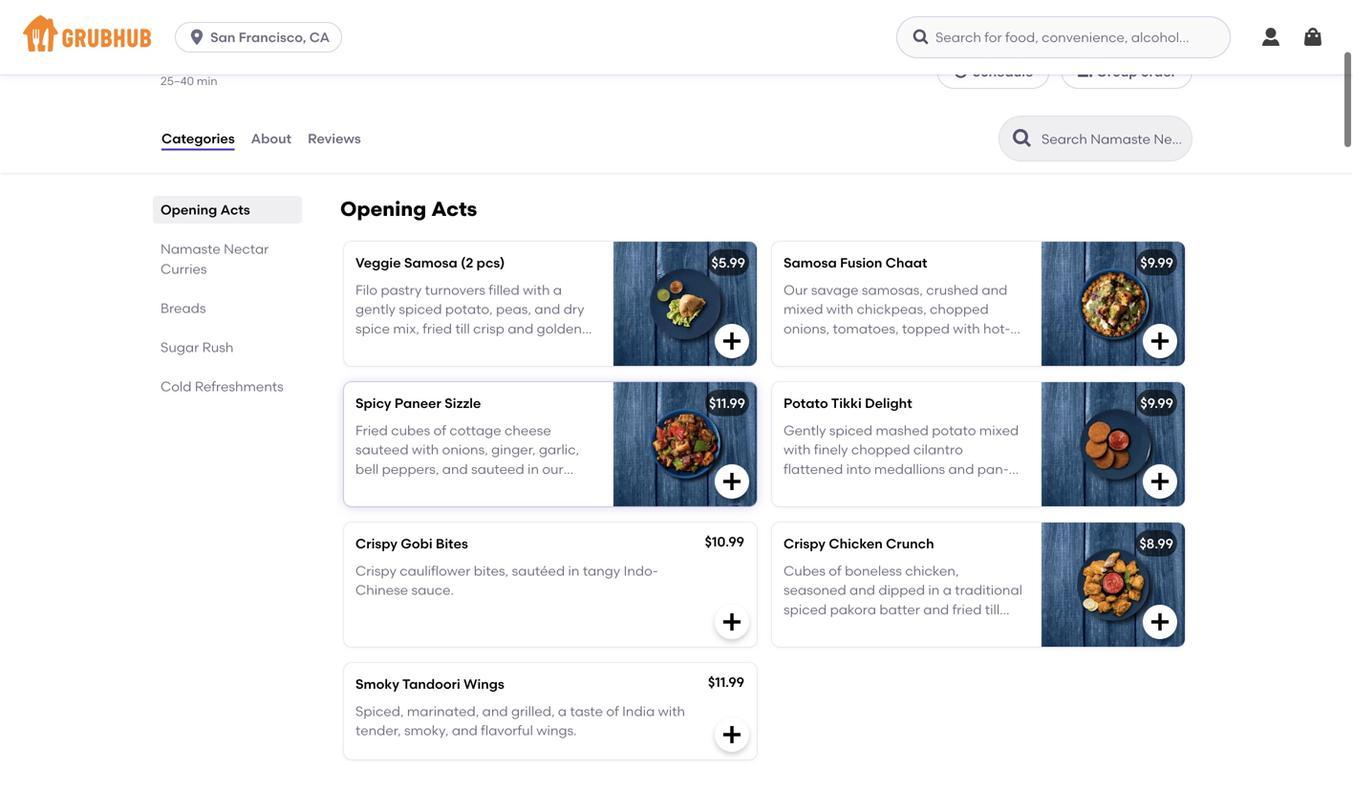 Task type: describe. For each thing, give the bounding box(es) containing it.
crispy cauliflower bites, sautéed in tangy indo- chinese sauce.
[[356, 563, 658, 598]]

tangy
[[583, 563, 621, 579]]

cubes
[[391, 422, 430, 438]]

schedule
[[973, 63, 1033, 80]]

garlic,
[[539, 442, 579, 458]]

india
[[622, 703, 655, 719]]

1 horizontal spatial acts
[[431, 197, 477, 221]]

spicy paneer sizzle
[[356, 395, 481, 411]]

bites
[[436, 536, 468, 552]]

order
[[1141, 63, 1177, 80]]

veggie samosa (2 pcs) image
[[614, 242, 757, 366]]

chili
[[447, 480, 473, 497]]

our
[[542, 461, 564, 477]]

veggie samosa (2 pcs)
[[356, 255, 505, 271]]

smoky tandoori wings
[[356, 676, 504, 692]]

namaste
[[161, 241, 221, 257]]

sautéed
[[512, 563, 565, 579]]

cold
[[161, 378, 192, 395]]

potato tikki delight
[[784, 395, 912, 411]]

marinated,
[[407, 703, 479, 719]]

grilled,
[[511, 703, 555, 719]]

bell
[[356, 461, 379, 477]]

sauce. inside the crispy cauliflower bites, sautéed in tangy indo- chinese sauce.
[[411, 582, 454, 598]]

svg image inside "schedule" button
[[954, 64, 969, 79]]

opening acts tab
[[161, 200, 294, 220]]

25–40
[[161, 74, 194, 88]]

san
[[210, 29, 236, 45]]

tikki
[[831, 395, 862, 411]]

smoky
[[356, 676, 399, 692]]

breads tab
[[161, 298, 294, 318]]

fusion
[[840, 255, 883, 271]]

in inside fried cubes of cottage cheese sauteed with onions, ginger, garlic, bell peppers, and sauteed in our house special chili sauce.
[[528, 461, 539, 477]]

gobi
[[401, 536, 433, 552]]

wings.
[[537, 723, 577, 739]]

taste
[[570, 703, 603, 719]]

chaat
[[886, 255, 928, 271]]

2 vertical spatial and
[[452, 723, 478, 739]]

spiced,
[[356, 703, 404, 719]]

spicy paneer sizzle image
[[614, 382, 757, 507]]

Search Namaste Nectar search field
[[1040, 130, 1186, 148]]

potato
[[784, 395, 828, 411]]

house
[[356, 480, 394, 497]]

flavorful
[[481, 723, 533, 739]]

sugar rush
[[161, 339, 234, 356]]

2 samosa from the left
[[784, 255, 837, 271]]

$8.99
[[1140, 536, 1174, 552]]

paneer
[[395, 395, 441, 411]]

1 horizontal spatial opening
[[340, 197, 426, 221]]

san francisco, ca button
[[175, 22, 350, 53]]

opening acts inside tab
[[161, 202, 250, 218]]

1 horizontal spatial opening acts
[[340, 197, 477, 221]]

group order
[[1097, 63, 1177, 80]]

svg image for veggie samosa (2 pcs)
[[721, 330, 744, 353]]

san francisco, ca
[[210, 29, 330, 45]]

acts inside tab
[[220, 202, 250, 218]]

0 vertical spatial $11.99
[[709, 395, 745, 411]]

1 samosa from the left
[[404, 255, 458, 271]]

1 vertical spatial $11.99
[[708, 674, 745, 691]]

indo-
[[624, 563, 658, 579]]

schedule button
[[937, 54, 1050, 89]]

smoky,
[[404, 723, 449, 739]]

chicken
[[829, 536, 883, 552]]

sizzle
[[445, 395, 481, 411]]

wings
[[464, 676, 504, 692]]

$10.99
[[705, 534, 745, 550]]

cottage
[[450, 422, 501, 438]]

cauliflower
[[400, 563, 471, 579]]

cold refreshments tab
[[161, 377, 294, 397]]

of inside spiced, marinated, and grilled, a taste of india with tender, smoky, and flavorful wings.
[[606, 703, 619, 719]]

tender,
[[356, 723, 401, 739]]

cheese
[[505, 422, 551, 438]]

ginger,
[[491, 442, 536, 458]]

Search for food, convenience, alcohol... search field
[[896, 16, 1231, 58]]

$5.99
[[712, 255, 745, 271]]

crunch
[[886, 536, 934, 552]]

bites,
[[474, 563, 509, 579]]



Task type: vqa. For each thing, say whether or not it's contained in the screenshot.
THE VEGGIE SAMOSA (2 PCS) image
yes



Task type: locate. For each thing, give the bounding box(es) containing it.
opening inside tab
[[161, 202, 217, 218]]

1 vertical spatial of
[[606, 703, 619, 719]]

(2
[[461, 255, 473, 271]]

tandoori
[[402, 676, 460, 692]]

1 vertical spatial $9.99
[[1141, 395, 1174, 411]]

sugar
[[161, 339, 199, 356]]

svg image
[[1260, 26, 1283, 49], [1302, 26, 1325, 49], [954, 64, 969, 79], [1149, 330, 1172, 353], [1149, 470, 1172, 493], [721, 611, 744, 634], [721, 723, 744, 746]]

svg image inside san francisco, ca button
[[187, 28, 207, 47]]

opening acts
[[340, 197, 477, 221], [161, 202, 250, 218]]

with right india
[[658, 703, 685, 719]]

a
[[558, 703, 567, 719]]

in left our
[[528, 461, 539, 477]]

and
[[442, 461, 468, 477], [482, 703, 508, 719], [452, 723, 478, 739]]

samosa fusion chaat
[[784, 255, 928, 271]]

0 horizontal spatial sauce.
[[411, 582, 454, 598]]

refreshments
[[195, 378, 284, 395]]

0 horizontal spatial of
[[434, 422, 446, 438]]

0 vertical spatial sauteed
[[356, 442, 409, 458]]

1 $9.99 from the top
[[1141, 255, 1174, 271]]

0 horizontal spatial sauteed
[[356, 442, 409, 458]]

svg image
[[187, 28, 207, 47], [912, 28, 931, 47], [721, 330, 744, 353], [721, 470, 744, 493], [1149, 611, 1172, 634]]

opening acts up 'veggie samosa (2 pcs)'
[[340, 197, 477, 221]]

1 horizontal spatial of
[[606, 703, 619, 719]]

0 vertical spatial with
[[412, 442, 439, 458]]

crispy for crispy gobi bites
[[356, 536, 398, 552]]

0 vertical spatial of
[[434, 422, 446, 438]]

veggie
[[356, 255, 401, 271]]

of inside fried cubes of cottage cheese sauteed with onions, ginger, garlic, bell peppers, and sauteed in our house special chili sauce.
[[434, 422, 446, 438]]

svg image for spicy paneer sizzle
[[721, 470, 744, 493]]

crispy gobi bites
[[356, 536, 468, 552]]

0 horizontal spatial in
[[528, 461, 539, 477]]

peppers,
[[382, 461, 439, 477]]

0 horizontal spatial with
[[412, 442, 439, 458]]

categories
[[162, 130, 235, 147]]

spiced, marinated, and grilled, a taste of india with tender, smoky, and flavorful wings.
[[356, 703, 685, 739]]

of left india
[[606, 703, 619, 719]]

crispy
[[356, 536, 398, 552], [784, 536, 826, 552], [356, 563, 397, 579]]

chinese
[[356, 582, 408, 598]]

fried cubes of cottage cheese sauteed with onions, ginger, garlic, bell peppers, and sauteed in our house special chili sauce.
[[356, 422, 579, 497]]

1 horizontal spatial samosa
[[784, 255, 837, 271]]

crispy for crispy cauliflower bites, sautéed in tangy indo- chinese sauce.
[[356, 563, 397, 579]]

1 vertical spatial sauteed
[[471, 461, 524, 477]]

$9.99
[[1141, 255, 1174, 271], [1141, 395, 1174, 411]]

1 horizontal spatial in
[[568, 563, 580, 579]]

rush
[[202, 339, 234, 356]]

group
[[1097, 63, 1138, 80]]

spicy
[[356, 395, 391, 411]]

sauce. down "cauliflower"
[[411, 582, 454, 598]]

namaste nectar curries
[[161, 241, 269, 277]]

sugar rush tab
[[161, 337, 294, 357]]

0 horizontal spatial samosa
[[404, 255, 458, 271]]

in left the tangy
[[568, 563, 580, 579]]

of right cubes
[[434, 422, 446, 438]]

crispy left chicken
[[784, 536, 826, 552]]

sauteed
[[356, 442, 409, 458], [471, 461, 524, 477]]

0 vertical spatial and
[[442, 461, 468, 477]]

samosa
[[404, 255, 458, 271], [784, 255, 837, 271]]

about button
[[250, 104, 293, 173]]

with inside spiced, marinated, and grilled, a taste of india with tender, smoky, and flavorful wings.
[[658, 703, 685, 719]]

sauteed down "ginger,"
[[471, 461, 524, 477]]

crispy for crispy chicken crunch
[[784, 536, 826, 552]]

namaste nectar curries tab
[[161, 239, 294, 279]]

$9.99 for delight
[[1141, 395, 1174, 411]]

people icon image
[[1077, 64, 1093, 79]]

potato tikki delight image
[[1042, 382, 1185, 507]]

samosa left (2
[[404, 255, 458, 271]]

francisco,
[[239, 29, 306, 45]]

2 $9.99 from the top
[[1141, 395, 1174, 411]]

acts up (2
[[431, 197, 477, 221]]

opening
[[340, 197, 426, 221], [161, 202, 217, 218]]

and down marinated,
[[452, 723, 478, 739]]

opening up namaste
[[161, 202, 217, 218]]

nectar
[[224, 241, 269, 257]]

opening up veggie
[[340, 197, 426, 221]]

special
[[398, 480, 444, 497]]

1 vertical spatial with
[[658, 703, 685, 719]]

acts
[[431, 197, 477, 221], [220, 202, 250, 218]]

ca
[[309, 29, 330, 45]]

sauce. inside fried cubes of cottage cheese sauteed with onions, ginger, garlic, bell peppers, and sauteed in our house special chili sauce.
[[476, 480, 519, 497]]

fried
[[356, 422, 388, 438]]

0 horizontal spatial opening
[[161, 202, 217, 218]]

svg image for crispy chicken crunch
[[1149, 611, 1172, 634]]

categories button
[[161, 104, 236, 173]]

0 vertical spatial $9.99
[[1141, 255, 1174, 271]]

and up chili
[[442, 461, 468, 477]]

cold refreshments
[[161, 378, 284, 395]]

sauce. right chili
[[476, 480, 519, 497]]

with inside fried cubes of cottage cheese sauteed with onions, ginger, garlic, bell peppers, and sauteed in our house special chili sauce.
[[412, 442, 439, 458]]

sauce.
[[476, 480, 519, 497], [411, 582, 454, 598]]

reviews button
[[307, 104, 362, 173]]

1 vertical spatial and
[[482, 703, 508, 719]]

crispy chicken crunch
[[784, 536, 934, 552]]

sauteed down fried in the bottom of the page
[[356, 442, 409, 458]]

pcs)
[[477, 255, 505, 271]]

and inside fried cubes of cottage cheese sauteed with onions, ginger, garlic, bell peppers, and sauteed in our house special chili sauce.
[[442, 461, 468, 477]]

in inside the crispy cauliflower bites, sautéed in tangy indo- chinese sauce.
[[568, 563, 580, 579]]

1 vertical spatial in
[[568, 563, 580, 579]]

crispy up chinese
[[356, 563, 397, 579]]

search icon image
[[1011, 127, 1034, 150]]

1 horizontal spatial with
[[658, 703, 685, 719]]

curries
[[161, 261, 207, 277]]

crispy inside the crispy cauliflower bites, sautéed in tangy indo- chinese sauce.
[[356, 563, 397, 579]]

0 vertical spatial in
[[528, 461, 539, 477]]

crispy chicken crunch image
[[1042, 523, 1185, 647]]

main navigation navigation
[[0, 0, 1353, 75]]

with down cubes
[[412, 442, 439, 458]]

delight
[[865, 395, 912, 411]]

$11.99
[[709, 395, 745, 411], [708, 674, 745, 691]]

opening acts up namaste
[[161, 202, 250, 218]]

0 horizontal spatial opening acts
[[161, 202, 250, 218]]

of
[[434, 422, 446, 438], [606, 703, 619, 719]]

1 horizontal spatial sauteed
[[471, 461, 524, 477]]

min
[[197, 74, 218, 88]]

1 horizontal spatial sauce.
[[476, 480, 519, 497]]

with
[[412, 442, 439, 458], [658, 703, 685, 719]]

reviews
[[308, 130, 361, 147]]

group order button
[[1061, 54, 1193, 89]]

25–40 min
[[161, 74, 218, 88]]

crispy left gobi
[[356, 536, 398, 552]]

onions,
[[442, 442, 488, 458]]

and up flavorful
[[482, 703, 508, 719]]

0 horizontal spatial acts
[[220, 202, 250, 218]]

samosa fusion chaat image
[[1042, 242, 1185, 366]]

about
[[251, 130, 292, 147]]

in
[[528, 461, 539, 477], [568, 563, 580, 579]]

$9.99 for chaat
[[1141, 255, 1174, 271]]

acts up 'nectar' on the top left of the page
[[220, 202, 250, 218]]

samosa left fusion
[[784, 255, 837, 271]]

breads
[[161, 300, 206, 316]]

0 vertical spatial sauce.
[[476, 480, 519, 497]]

1 vertical spatial sauce.
[[411, 582, 454, 598]]



